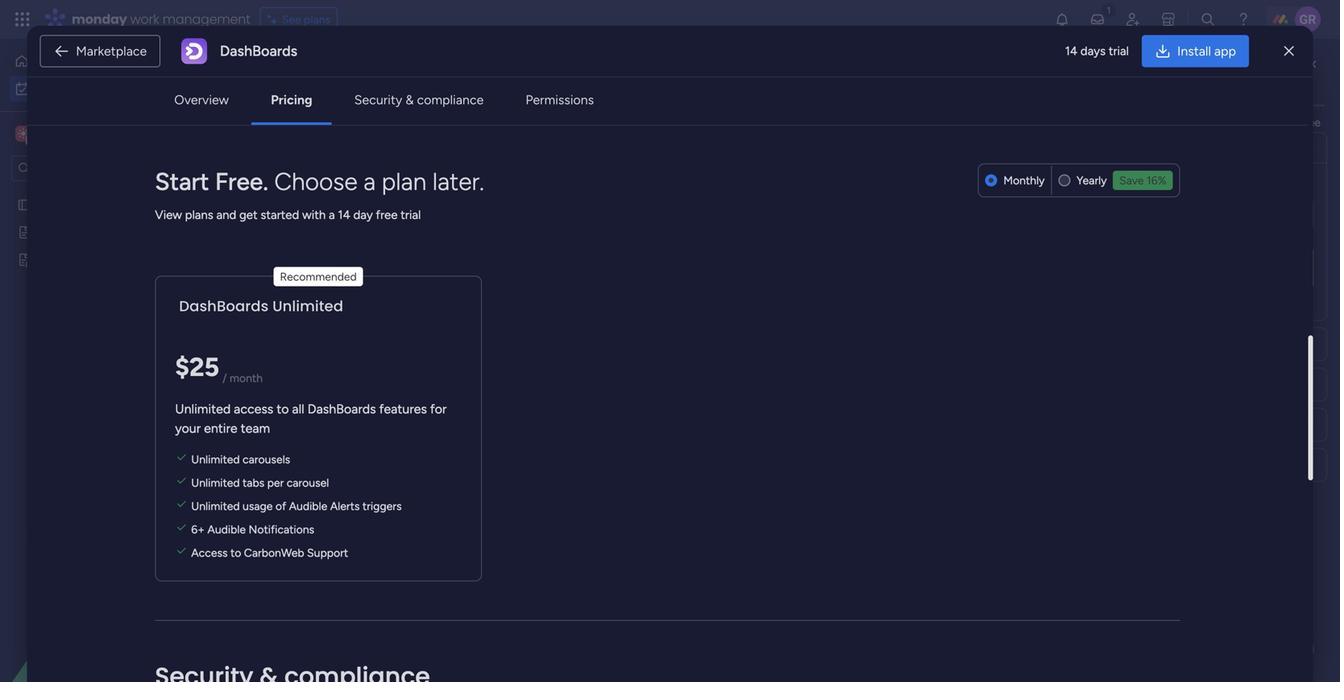 Task type: describe. For each thing, give the bounding box(es) containing it.
later
[[272, 576, 308, 596]]

choose inside main content
[[1035, 116, 1074, 129]]

whose items should we show?
[[1045, 178, 1198, 192]]

later.
[[433, 167, 484, 196]]

permissions
[[526, 92, 594, 108]]

features
[[379, 402, 427, 417]]

with
[[302, 208, 326, 222]]

this week / 0 items
[[272, 402, 395, 422]]

month
[[230, 371, 263, 385]]

free
[[376, 208, 398, 222]]

today
[[272, 257, 317, 277]]

show?
[[1166, 178, 1198, 192]]

1 vertical spatial audible
[[207, 523, 246, 537]]

new
[[262, 493, 286, 507]]

started
[[261, 208, 299, 222]]

past dates / 2 items
[[272, 199, 401, 219]]

my work
[[238, 61, 346, 97]]

next
[[272, 460, 304, 480]]

0 vertical spatial a
[[364, 167, 376, 196]]

save
[[1120, 174, 1144, 187]]

security & compliance button
[[341, 84, 497, 116]]

pricing
[[271, 92, 312, 108]]

like
[[1270, 116, 1287, 129]]

/ up alerts
[[349, 460, 357, 480]]

people
[[1203, 116, 1238, 129]]

per
[[267, 476, 284, 490]]

/ right dates on the left of the page
[[353, 199, 360, 219]]

yearly
[[1077, 174, 1107, 187]]

triggers
[[363, 500, 402, 513]]

your
[[175, 421, 201, 436]]

you'd
[[1240, 116, 1268, 129]]

and inside main content
[[1181, 116, 1200, 129]]

notifications
[[249, 523, 314, 537]]

see plans
[[282, 12, 331, 26]]

home link
[[10, 48, 196, 74]]

workspace image
[[18, 125, 29, 143]]

dashboards for dashboards unlimited
[[179, 296, 269, 317]]

list
[[1294, 72, 1309, 86]]

plans for see
[[304, 12, 331, 26]]

marketplace button
[[40, 35, 161, 67]]

we
[[1149, 178, 1163, 192]]

past
[[272, 199, 303, 219]]

unlimited for carousels
[[191, 453, 240, 467]]

the
[[1077, 116, 1093, 129]]

public board image
[[17, 225, 32, 240]]

+
[[264, 522, 271, 536]]

add
[[273, 522, 294, 536]]

dashboards for dashboards
[[220, 42, 297, 60]]

work
[[281, 61, 346, 97]]

private board image
[[17, 252, 32, 268]]

0 horizontal spatial 14
[[338, 208, 350, 222]]

notifications image
[[1054, 11, 1070, 27]]

do
[[1278, 72, 1292, 86]]

application logo image
[[181, 38, 207, 64]]

item
[[297, 522, 320, 536]]

1 vertical spatial a
[[329, 208, 335, 222]]

save 16%
[[1120, 174, 1167, 187]]

install app button
[[1142, 35, 1249, 67]]

0 inside later / 0 items
[[323, 580, 330, 594]]

select product image
[[15, 11, 31, 27]]

tabs
[[243, 476, 265, 490]]

usage
[[243, 500, 273, 513]]

access to carbonweb support
[[191, 546, 348, 560]]

see
[[1303, 116, 1321, 129]]

search everything image
[[1200, 11, 1216, 27]]

public board image
[[17, 197, 32, 213]]

should
[[1113, 178, 1146, 192]]

item
[[288, 493, 311, 507]]

to inside unlimited access to all dashboards features for your entire team
[[277, 402, 289, 417]]

unlimited down recommended at the top left of page
[[273, 296, 343, 317]]

items inside this week / 0 items
[[368, 406, 395, 420]]

for
[[430, 402, 447, 417]]

1 horizontal spatial trial
[[1109, 44, 1129, 58]]

greg robinson image
[[1295, 6, 1321, 32]]

items inside later / 0 items
[[333, 580, 361, 594]]

columns
[[1136, 116, 1179, 129]]

unlimited tabs per carousel
[[191, 476, 329, 490]]

1 horizontal spatial 14
[[1065, 44, 1078, 58]]

free.
[[215, 167, 268, 196]]

carousels
[[243, 453, 290, 467]]

items inside the past dates / 2 items
[[373, 203, 401, 217]]

new item
[[262, 493, 311, 507]]

update feed image
[[1090, 11, 1106, 27]]

lottie animation element
[[0, 520, 206, 683]]

16%
[[1147, 174, 1167, 187]]

management
[[163, 10, 250, 28]]

app
[[1215, 44, 1236, 59]]

home
[[35, 54, 66, 68]]

greg robinson image
[[1058, 256, 1083, 280]]

permissions button
[[513, 84, 607, 116]]

/ right later
[[312, 576, 319, 596]]

14 days trial
[[1065, 44, 1129, 58]]

+ add item
[[264, 522, 320, 536]]

carousel
[[287, 476, 329, 490]]



Task type: locate. For each thing, give the bounding box(es) containing it.
save 16% button
[[1113, 171, 1173, 190]]

dashboards unlimited
[[179, 296, 343, 317]]

see
[[282, 12, 301, 26]]

main
[[37, 126, 65, 141]]

project
[[262, 290, 298, 304]]

and
[[1181, 116, 1200, 129], [216, 208, 236, 222]]

day
[[353, 208, 373, 222]]

1 horizontal spatial and
[[1181, 116, 1200, 129]]

to right like
[[1290, 116, 1301, 129]]

0 vertical spatial choose
[[1035, 116, 1074, 129]]

to do list
[[1264, 72, 1309, 86]]

0 down support
[[323, 580, 330, 594]]

plans right the view
[[185, 208, 213, 222]]

to inside main content
[[1290, 116, 1301, 129]]

1 image
[[1102, 1, 1116, 19]]

choose the boards, columns and people you'd like to see
[[1035, 116, 1321, 129]]

1 vertical spatial to
[[277, 402, 289, 417]]

1 horizontal spatial 0
[[358, 406, 365, 420]]

1 vertical spatial choose
[[274, 167, 358, 196]]

and left get
[[216, 208, 236, 222]]

dashboards right all
[[308, 402, 376, 417]]

/ left month
[[223, 371, 227, 385]]

1 vertical spatial 2
[[332, 261, 339, 275]]

choose
[[1035, 116, 1074, 129], [274, 167, 358, 196]]

0 vertical spatial plans
[[304, 12, 331, 26]]

monthly
[[1004, 174, 1045, 187]]

0 vertical spatial and
[[1181, 116, 1200, 129]]

get
[[239, 208, 258, 222]]

1 horizontal spatial audible
[[289, 500, 327, 513]]

security & compliance
[[354, 92, 484, 108]]

to
[[1264, 72, 1276, 86]]

monday marketplace image
[[1161, 11, 1177, 27]]

lottie animation image
[[0, 520, 206, 683]]

none text field inside main content
[[1045, 200, 1314, 228]]

0 vertical spatial 14
[[1065, 44, 1078, 58]]

view plans and get started with a 14 day free trial
[[155, 208, 421, 222]]

home option
[[10, 48, 196, 74]]

of
[[276, 500, 286, 513]]

marketplace
[[76, 44, 147, 59]]

0 vertical spatial 2
[[364, 203, 370, 217]]

items left for
[[368, 406, 395, 420]]

0 horizontal spatial choose
[[274, 167, 358, 196]]

1 horizontal spatial a
[[364, 167, 376, 196]]

items down support
[[333, 580, 361, 594]]

items down day
[[341, 261, 369, 275]]

next week /
[[272, 460, 360, 480]]

items left should
[[1082, 178, 1110, 192]]

0 vertical spatial 0
[[358, 406, 365, 420]]

audible up item
[[289, 500, 327, 513]]

week right all
[[305, 402, 342, 422]]

14
[[1065, 44, 1078, 58], [338, 208, 350, 222]]

audible right 6+
[[207, 523, 246, 537]]

help image
[[1236, 11, 1252, 27]]

whose
[[1045, 178, 1080, 192]]

workspace
[[68, 126, 132, 141]]

1 vertical spatial dashboards
[[179, 296, 269, 317]]

/ right today
[[321, 257, 328, 277]]

&
[[406, 92, 414, 108]]

/ right all
[[346, 402, 354, 422]]

1 horizontal spatial plans
[[304, 12, 331, 26]]

plans right see
[[304, 12, 331, 26]]

unlimited for tabs
[[191, 476, 240, 490]]

view
[[155, 208, 182, 222]]

trial right the free
[[401, 208, 421, 222]]

1 horizontal spatial 2
[[364, 203, 370, 217]]

later / 0 items
[[272, 576, 361, 596]]

dashboards inside unlimited access to all dashboards features for your entire team
[[308, 402, 376, 417]]

dashboards up $25 / month
[[179, 296, 269, 317]]

all
[[292, 402, 304, 417]]

choose left the the
[[1035, 116, 1074, 129]]

plan
[[382, 167, 427, 196]]

work
[[130, 10, 159, 28]]

/
[[353, 199, 360, 219], [321, 257, 328, 277], [223, 371, 227, 385], [346, 402, 354, 422], [349, 460, 357, 480], [312, 576, 319, 596]]

0 horizontal spatial 0
[[323, 580, 330, 594]]

Filter dashboard by text search field
[[306, 127, 453, 153]]

unlimited inside unlimited access to all dashboards features for your entire team
[[175, 402, 231, 417]]

2 inside the past dates / 2 items
[[364, 203, 370, 217]]

pricing button
[[258, 84, 325, 116]]

to right access
[[230, 546, 241, 560]]

trial
[[1109, 44, 1129, 58], [401, 208, 421, 222]]

0 horizontal spatial and
[[216, 208, 236, 222]]

None search field
[[306, 127, 453, 153]]

unlimited for access
[[175, 402, 231, 417]]

start
[[155, 167, 209, 196]]

unlimited down unlimited carousels
[[191, 476, 240, 490]]

support
[[307, 546, 348, 560]]

to do list button
[[1234, 66, 1316, 92]]

0 horizontal spatial to
[[230, 546, 241, 560]]

unlimited access to all dashboards features for your entire team
[[175, 402, 447, 436]]

1 vertical spatial trial
[[401, 208, 421, 222]]

dapulse x slim image
[[1285, 42, 1294, 61]]

dashboards up my on the left of the page
[[220, 42, 297, 60]]

workspace image
[[15, 125, 31, 143]]

1 horizontal spatial choose
[[1035, 116, 1074, 129]]

0 vertical spatial audible
[[289, 500, 327, 513]]

week right next
[[307, 460, 345, 480]]

unlimited up 6+
[[191, 500, 240, 513]]

plans for view
[[185, 208, 213, 222]]

invite members image
[[1125, 11, 1141, 27]]

0 horizontal spatial a
[[329, 208, 335, 222]]

team
[[241, 421, 270, 436]]

14 left the days
[[1065, 44, 1078, 58]]

items down the plan
[[373, 203, 401, 217]]

$25 / month
[[175, 352, 263, 385]]

items inside today / 2 items
[[341, 261, 369, 275]]

2 horizontal spatial to
[[1290, 116, 1301, 129]]

week for next
[[307, 460, 345, 480]]

/ inside $25 / month
[[223, 371, 227, 385]]

entire
[[204, 421, 237, 436]]

2 right today
[[332, 261, 339, 275]]

start free. choose a plan later.
[[155, 167, 484, 196]]

0 horizontal spatial trial
[[401, 208, 421, 222]]

1 vertical spatial 14
[[338, 208, 350, 222]]

alerts
[[330, 500, 360, 513]]

overview
[[174, 92, 229, 108]]

1 vertical spatial week
[[307, 460, 345, 480]]

install app
[[1178, 44, 1236, 59]]

6+ audible notifications
[[191, 523, 314, 537]]

plans inside see plans button
[[304, 12, 331, 26]]

security
[[354, 92, 402, 108]]

14 left day
[[338, 208, 350, 222]]

1 vertical spatial and
[[216, 208, 236, 222]]

this
[[272, 402, 301, 422]]

unlimited for usage
[[191, 500, 240, 513]]

unlimited down "entire"
[[191, 453, 240, 467]]

today / 2 items
[[272, 257, 369, 277]]

and left people on the top right of the page
[[1181, 116, 1200, 129]]

0 horizontal spatial audible
[[207, 523, 246, 537]]

0 left the features
[[358, 406, 365, 420]]

to left all
[[277, 402, 289, 417]]

recommended
[[280, 270, 357, 284]]

0 horizontal spatial plans
[[185, 208, 213, 222]]

0 vertical spatial week
[[305, 402, 342, 422]]

list box
[[0, 188, 206, 491]]

dashboards
[[220, 42, 297, 60], [179, 296, 269, 317], [308, 402, 376, 417]]

2 left the free
[[364, 203, 370, 217]]

0 vertical spatial trial
[[1109, 44, 1129, 58]]

items
[[1082, 178, 1110, 192], [373, 203, 401, 217], [341, 261, 369, 275], [368, 406, 395, 420], [333, 580, 361, 594]]

monday work management
[[72, 10, 250, 28]]

unlimited usage of audible alerts triggers
[[191, 500, 402, 513]]

see plans button
[[260, 7, 338, 31]]

1 vertical spatial 0
[[323, 580, 330, 594]]

workspace selection element
[[15, 124, 135, 145]]

trial right the days
[[1109, 44, 1129, 58]]

6+
[[191, 523, 205, 537]]

compliance
[[417, 92, 484, 108]]

unlimited carousels
[[191, 453, 290, 467]]

0 horizontal spatial 2
[[332, 261, 339, 275]]

2
[[364, 203, 370, 217], [332, 261, 339, 275]]

to
[[1290, 116, 1301, 129], [277, 402, 289, 417], [230, 546, 241, 560]]

week
[[305, 402, 342, 422], [307, 460, 345, 480]]

a up day
[[364, 167, 376, 196]]

1 horizontal spatial to
[[277, 402, 289, 417]]

main content
[[214, 39, 1340, 683]]

0 inside this week / 0 items
[[358, 406, 365, 420]]

overview button
[[161, 84, 242, 116]]

week for this
[[305, 402, 342, 422]]

0 vertical spatial dashboards
[[220, 42, 297, 60]]

access
[[234, 402, 273, 417]]

$25
[[175, 352, 219, 383]]

0 vertical spatial to
[[1290, 116, 1301, 129]]

a right with
[[329, 208, 335, 222]]

choose up dates on the left of the page
[[274, 167, 358, 196]]

boards,
[[1096, 116, 1133, 129]]

unlimited up your
[[175, 402, 231, 417]]

0
[[358, 406, 365, 420], [323, 580, 330, 594]]

install
[[1178, 44, 1211, 59]]

2 vertical spatial to
[[230, 546, 241, 560]]

access
[[191, 546, 228, 560]]

main content containing past dates /
[[214, 39, 1340, 683]]

1 vertical spatial plans
[[185, 208, 213, 222]]

main workspace
[[37, 126, 132, 141]]

2 inside today / 2 items
[[332, 261, 339, 275]]

2 vertical spatial dashboards
[[308, 402, 376, 417]]

option
[[0, 191, 206, 194]]

audible
[[289, 500, 327, 513], [207, 523, 246, 537]]

None text field
[[1045, 200, 1314, 228]]



Task type: vqa. For each thing, say whether or not it's contained in the screenshot.
the 'support'
yes



